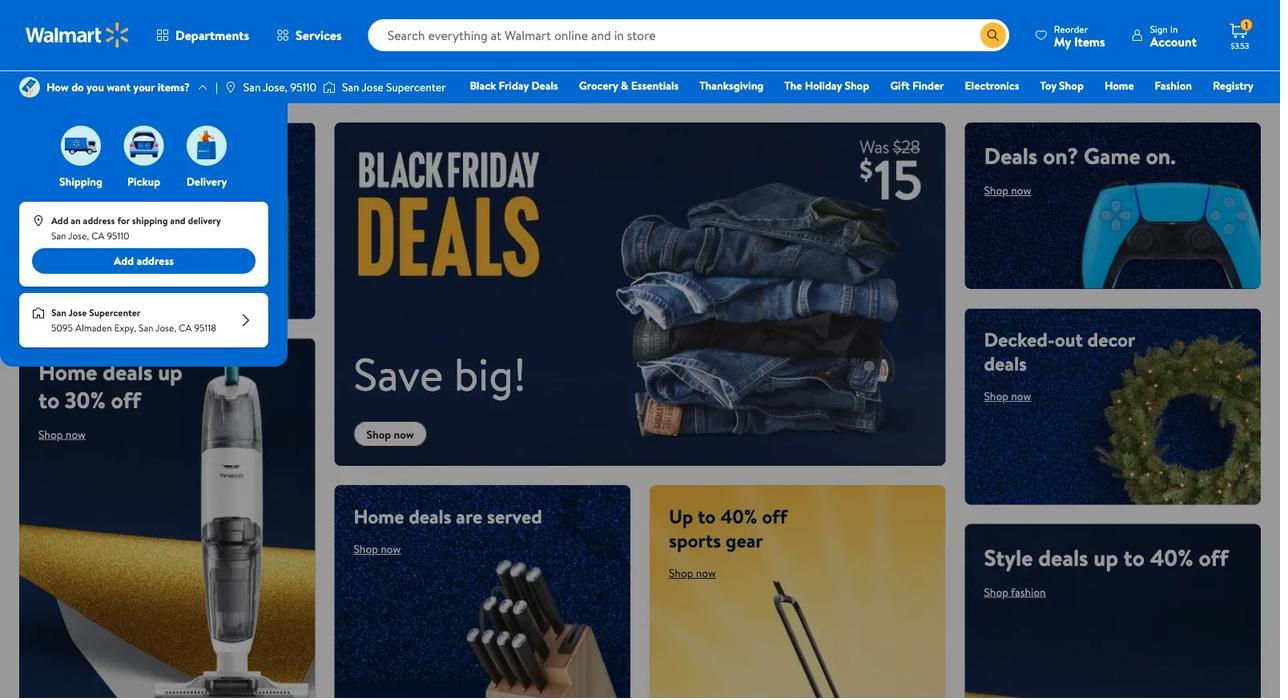 Task type: vqa. For each thing, say whether or not it's contained in the screenshot.
$29.00's "Canon"
no



Task type: describe. For each thing, give the bounding box(es) containing it.
decked-out decor deals
[[984, 326, 1135, 377]]

reorder my items
[[1054, 22, 1106, 50]]

reorder
[[1054, 22, 1088, 36]]

shop now link for high tech gifts, huge savings
[[38, 179, 86, 194]]

expy,
[[114, 321, 136, 335]]

0 horizontal spatial deals
[[532, 78, 558, 93]]

home deals are served
[[354, 503, 542, 530]]

san for san jose supercenter 5095 almaden expy, san jose, ca 95118
[[51, 306, 66, 320]]

add address
[[114, 253, 174, 269]]

supercenter for san jose supercenter
[[386, 79, 446, 95]]

jose, inside add an address for shipping and delivery san jose, ca 95110
[[68, 229, 89, 243]]

shop now link for deals on? game on.
[[984, 183, 1032, 198]]

 image for how
[[19, 77, 40, 98]]

shop now for up to 40% off sports gear
[[669, 566, 716, 582]]

shop now for high tech gifts, huge savings
[[38, 179, 86, 194]]

san jose supercenter 5095 almaden expy, san jose, ca 95118
[[51, 306, 216, 335]]

holiday
[[805, 78, 842, 93]]

walmart+
[[1206, 100, 1254, 116]]

home for home deals up to 30% off
[[38, 356, 97, 388]]

one
[[1131, 100, 1155, 116]]

out
[[1055, 326, 1083, 353]]

electronics
[[965, 78, 1020, 93]]

fashion
[[1011, 585, 1046, 600]]

shop for style deals up to 40% off
[[984, 585, 1009, 600]]

items
[[1074, 32, 1106, 50]]

now for up to 40% off sports gear
[[696, 566, 716, 582]]

add an address for shipping and delivery san jose, ca 95110
[[51, 214, 221, 243]]

toy shop link
[[1033, 77, 1091, 94]]

|
[[216, 79, 218, 95]]

deals on? game on.
[[984, 140, 1176, 171]]

debit
[[1158, 100, 1185, 116]]

1 horizontal spatial deals
[[984, 140, 1038, 171]]

jose for san jose supercenter 5095 almaden expy, san jose, ca 95118
[[68, 306, 87, 320]]

want
[[107, 79, 131, 95]]

services
[[296, 26, 342, 44]]

now for home deals are served
[[381, 542, 401, 557]]

off for home
[[111, 384, 141, 416]]

fashion link
[[1148, 77, 1200, 94]]

shipping
[[59, 174, 102, 190]]

sign
[[1150, 22, 1168, 36]]

decked-
[[984, 326, 1055, 353]]

now for deals on? game on.
[[1011, 183, 1032, 198]]

5095
[[51, 321, 73, 335]]

you
[[87, 79, 104, 95]]

toy
[[1040, 78, 1057, 93]]

style
[[984, 542, 1033, 573]]

delivery
[[186, 174, 227, 190]]

to for home
[[38, 384, 59, 416]]

1 horizontal spatial 40%
[[1150, 542, 1194, 573]]

shop for home deals are served
[[354, 542, 378, 557]]

now for home deals up to 30% off
[[66, 427, 86, 442]]

electronics link
[[958, 77, 1027, 94]]

up for 40%
[[1094, 542, 1119, 573]]

Search search field
[[368, 19, 1010, 51]]

account
[[1150, 32, 1197, 50]]

big!
[[454, 343, 527, 406]]

40% inside up to 40% off sports gear
[[721, 503, 758, 530]]

now for high tech gifts, huge savings
[[66, 179, 86, 194]]

san jose supercenter
[[342, 79, 446, 95]]

shop for deals on? game on.
[[984, 183, 1009, 198]]

black friday deals link
[[463, 77, 566, 94]]

and
[[170, 214, 186, 228]]

sports
[[669, 527, 721, 554]]

supercenter for san jose supercenter 5095 almaden expy, san jose, ca 95118
[[89, 306, 141, 320]]

search icon image
[[987, 29, 1000, 42]]

home deals up to 30% off
[[38, 356, 183, 416]]

savings
[[220, 140, 281, 167]]

 image for pickup
[[124, 126, 164, 166]]

up to 40% off sports gear
[[669, 503, 788, 554]]

registry
[[1213, 78, 1254, 93]]

shop now for decked-out decor deals
[[984, 389, 1032, 404]]

gift
[[890, 78, 910, 93]]

fashion
[[1155, 78, 1192, 93]]

shop for high tech gifts, huge savings
[[38, 179, 63, 194]]

shop now link for save big!
[[354, 422, 427, 447]]

registry link
[[1206, 77, 1261, 94]]

30%
[[65, 384, 106, 416]]

thanksgiving link
[[693, 77, 771, 94]]

add address button
[[32, 248, 256, 274]]

shipping
[[132, 214, 168, 228]]

to for style
[[1124, 542, 1145, 573]]

are
[[456, 503, 483, 530]]

high tech gifts, huge savings
[[38, 140, 281, 167]]

jose for san jose supercenter
[[362, 79, 384, 95]]

sign in account
[[1150, 22, 1197, 50]]

now for save big!
[[394, 427, 414, 442]]

shop now for home deals up to 30% off
[[38, 427, 86, 442]]

shop now link for home deals are served
[[354, 542, 401, 557]]

home for home deals are served
[[354, 503, 404, 530]]

1 horizontal spatial 95110
[[290, 79, 317, 95]]

2 horizontal spatial jose,
[[263, 79, 288, 95]]

finder
[[913, 78, 944, 93]]

style deals up to 40% off
[[984, 542, 1229, 573]]

the holiday shop link
[[778, 77, 877, 94]]

my
[[1054, 32, 1071, 50]]

deals inside "decked-out decor deals"
[[984, 350, 1027, 377]]

 image for san jose, 95110
[[224, 81, 237, 94]]

do
[[71, 79, 84, 95]]

deals for home deals up to 30% off
[[103, 356, 153, 388]]



Task type: locate. For each thing, give the bounding box(es) containing it.
$3.53
[[1231, 40, 1250, 51]]

now down 30%
[[66, 427, 86, 442]]

2 horizontal spatial off
[[1199, 542, 1229, 573]]

0 vertical spatial jose
[[362, 79, 384, 95]]

1 vertical spatial deals
[[984, 140, 1038, 171]]

black
[[470, 78, 496, 93]]

the holiday shop
[[785, 78, 870, 93]]

save big!
[[354, 343, 527, 406]]

up
[[669, 503, 693, 530]]

&
[[621, 78, 629, 93]]

off inside up to 40% off sports gear
[[762, 503, 788, 530]]

high
[[38, 140, 79, 167]]

1 vertical spatial supercenter
[[89, 306, 141, 320]]

deals inside the home deals up to 30% off
[[103, 356, 153, 388]]

the
[[785, 78, 803, 93]]

an
[[71, 214, 81, 228]]

now down deals on? game on.
[[1011, 183, 1032, 198]]

services button
[[263, 16, 355, 54]]

1 vertical spatial 40%
[[1150, 542, 1194, 573]]

1 vertical spatial jose
[[68, 306, 87, 320]]

shop for up to 40% off sports gear
[[669, 566, 693, 582]]

95110 down for
[[107, 229, 129, 243]]

in
[[1171, 22, 1178, 36]]

san right expy,
[[139, 321, 153, 335]]

grocery & essentials
[[579, 78, 679, 93]]

0 vertical spatial off
[[111, 384, 141, 416]]

registry one debit
[[1131, 78, 1254, 116]]

thanksgiving
[[700, 78, 764, 93]]

shop now for save big!
[[367, 427, 414, 442]]

departments button
[[143, 16, 263, 54]]

 image for delivery
[[187, 126, 227, 166]]

1 horizontal spatial jose
[[362, 79, 384, 95]]

0 vertical spatial 95110
[[290, 79, 317, 95]]

deals
[[984, 350, 1027, 377], [103, 356, 153, 388], [409, 503, 452, 530], [1039, 542, 1089, 573]]

deals for style deals up to 40% off
[[1039, 542, 1089, 573]]

delivery
[[188, 214, 221, 228]]

home for home
[[1105, 78, 1134, 93]]

supercenter
[[386, 79, 446, 95], [89, 306, 141, 320]]

deals left on?
[[984, 140, 1038, 171]]

deals left are
[[409, 503, 452, 530]]

1 vertical spatial jose,
[[68, 229, 89, 243]]

0 vertical spatial 40%
[[721, 503, 758, 530]]

0 horizontal spatial add
[[51, 214, 68, 228]]

add inside add an address for shipping and delivery san jose, ca 95110
[[51, 214, 68, 228]]

0 horizontal spatial off
[[111, 384, 141, 416]]

pickup button
[[121, 122, 167, 190]]

0 horizontal spatial up
[[158, 356, 183, 388]]

1 horizontal spatial add
[[114, 253, 134, 269]]

0 vertical spatial jose,
[[263, 79, 288, 95]]

0 horizontal spatial address
[[83, 214, 115, 228]]

ca up add address button
[[91, 229, 105, 243]]

san up 5095
[[51, 306, 66, 320]]

how
[[46, 79, 69, 95]]

0 horizontal spatial ca
[[91, 229, 105, 243]]

up
[[158, 356, 183, 388], [1094, 542, 1119, 573]]

1 horizontal spatial home
[[354, 503, 404, 530]]

0 vertical spatial ca
[[91, 229, 105, 243]]

0 horizontal spatial home
[[38, 356, 97, 388]]

to inside the home deals up to 30% off
[[38, 384, 59, 416]]

shop fashion
[[984, 585, 1046, 600]]

ca left the 95118
[[179, 321, 192, 335]]

decor
[[1088, 326, 1135, 353]]

1 vertical spatial to
[[698, 503, 716, 530]]

 image inside pickup button
[[124, 126, 164, 166]]

shop for save big!
[[367, 427, 391, 442]]

2 vertical spatial jose,
[[155, 321, 176, 335]]

shop for decked-out decor deals
[[984, 389, 1009, 404]]

departments
[[175, 26, 249, 44]]

add inside button
[[114, 253, 134, 269]]

address
[[83, 214, 115, 228], [137, 253, 174, 269]]

almaden
[[75, 321, 112, 335]]

game
[[1084, 140, 1141, 171]]

address right an
[[83, 214, 115, 228]]

1 vertical spatial ca
[[179, 321, 192, 335]]

supercenter inside san jose supercenter 5095 almaden expy, san jose, ca 95118
[[89, 306, 141, 320]]

 image right san jose, 95110
[[323, 79, 336, 95]]

1 horizontal spatial address
[[137, 253, 174, 269]]

essentials
[[631, 78, 679, 93]]

1 horizontal spatial ca
[[179, 321, 192, 335]]

shop for home deals up to 30% off
[[38, 427, 63, 442]]

0 vertical spatial up
[[158, 356, 183, 388]]

address inside button
[[137, 253, 174, 269]]

0 vertical spatial add
[[51, 214, 68, 228]]

delivery button
[[184, 122, 230, 190]]

ca
[[91, 229, 105, 243], [179, 321, 192, 335]]

on?
[[1043, 140, 1079, 171]]

0 horizontal spatial jose
[[68, 306, 87, 320]]

tech
[[84, 140, 121, 167]]

95110 down services popup button
[[290, 79, 317, 95]]

0 horizontal spatial jose,
[[68, 229, 89, 243]]

walmart image
[[26, 22, 130, 48]]

supercenter left black
[[386, 79, 446, 95]]

 image inside 'shipping' button
[[61, 126, 101, 166]]

save
[[354, 343, 443, 406]]

shop
[[845, 78, 870, 93], [1059, 78, 1084, 93], [38, 179, 63, 194], [984, 183, 1009, 198], [984, 389, 1009, 404], [367, 427, 391, 442], [38, 427, 63, 442], [354, 542, 378, 557], [669, 566, 693, 582], [984, 585, 1009, 600]]

up for 30%
[[158, 356, 183, 388]]

jose, left the 95118
[[155, 321, 176, 335]]

add left an
[[51, 214, 68, 228]]

1
[[1245, 18, 1249, 32]]

items?
[[158, 79, 190, 95]]

0 horizontal spatial to
[[38, 384, 59, 416]]

0 vertical spatial supercenter
[[386, 79, 446, 95]]

 image left how
[[19, 77, 40, 98]]

deals right friday
[[532, 78, 558, 93]]

san right |
[[243, 79, 261, 95]]

1 vertical spatial 95110
[[107, 229, 129, 243]]

shipping button
[[58, 122, 104, 190]]

your
[[133, 79, 155, 95]]

jose, right |
[[263, 79, 288, 95]]

huge
[[174, 140, 216, 167]]

grocery
[[579, 78, 618, 93]]

jose, inside san jose supercenter 5095 almaden expy, san jose, ca 95118
[[155, 321, 176, 335]]

now for decked-out decor deals
[[1011, 389, 1032, 404]]

 image
[[224, 81, 237, 94], [61, 126, 101, 166], [124, 126, 164, 166], [187, 126, 227, 166], [32, 215, 45, 228], [32, 307, 45, 320]]

1 vertical spatial off
[[762, 503, 788, 530]]

0 horizontal spatial 95110
[[107, 229, 129, 243]]

now down home deals are served
[[381, 542, 401, 557]]

to inside up to 40% off sports gear
[[698, 503, 716, 530]]

walmart+ link
[[1199, 99, 1261, 117]]

deals left out
[[984, 350, 1027, 377]]

san for san jose, 95110
[[243, 79, 261, 95]]

home link
[[1098, 77, 1142, 94]]

2 vertical spatial off
[[1199, 542, 1229, 573]]

friday
[[499, 78, 529, 93]]

0 vertical spatial address
[[83, 214, 115, 228]]

1 horizontal spatial up
[[1094, 542, 1119, 573]]

deals for home deals are served
[[409, 503, 452, 530]]

1 vertical spatial home
[[38, 356, 97, 388]]

1 horizontal spatial to
[[698, 503, 716, 530]]

95110
[[290, 79, 317, 95], [107, 229, 129, 243]]

0 vertical spatial deals
[[532, 78, 558, 93]]

Walmart Site-Wide search field
[[368, 19, 1010, 51]]

san jose, 95110
[[243, 79, 317, 95]]

now up an
[[66, 179, 86, 194]]

gifts,
[[126, 140, 170, 167]]

40%
[[721, 503, 758, 530], [1150, 542, 1194, 573]]

add for add address
[[114, 253, 134, 269]]

gift finder
[[890, 78, 944, 93]]

1 vertical spatial add
[[114, 253, 134, 269]]

deals up fashion
[[1039, 542, 1089, 573]]

grocery & essentials link
[[572, 77, 686, 94]]

95110 inside add an address for shipping and delivery san jose, ca 95110
[[107, 229, 129, 243]]

supercenter up expy,
[[89, 306, 141, 320]]

pickup
[[127, 174, 160, 190]]

shop now link for up to 40% off sports gear
[[669, 566, 716, 582]]

san down shipping
[[51, 229, 66, 243]]

now
[[66, 179, 86, 194], [1011, 183, 1032, 198], [1011, 389, 1032, 404], [394, 427, 414, 442], [66, 427, 86, 442], [381, 542, 401, 557], [696, 566, 716, 582]]

2 horizontal spatial to
[[1124, 542, 1145, 573]]

 image inside delivery button
[[187, 126, 227, 166]]

0 vertical spatial to
[[38, 384, 59, 416]]

san
[[243, 79, 261, 95], [342, 79, 359, 95], [51, 229, 66, 243], [51, 306, 66, 320], [139, 321, 153, 335]]

shop now
[[38, 179, 86, 194], [984, 183, 1032, 198], [984, 389, 1032, 404], [367, 427, 414, 442], [38, 427, 86, 442], [354, 542, 401, 557], [669, 566, 716, 582]]

off for style
[[1199, 542, 1229, 573]]

how do you want your items?
[[46, 79, 190, 95]]

1 horizontal spatial supercenter
[[386, 79, 446, 95]]

0 horizontal spatial supercenter
[[89, 306, 141, 320]]

ca inside add an address for shipping and delivery san jose, ca 95110
[[91, 229, 105, 243]]

jose, down an
[[68, 229, 89, 243]]

up inside the home deals up to 30% off
[[158, 356, 183, 388]]

on.
[[1146, 140, 1176, 171]]

1 horizontal spatial off
[[762, 503, 788, 530]]

 image for shipping
[[61, 126, 101, 166]]

shop now link for home deals up to 30% off
[[38, 427, 86, 442]]

95118
[[194, 321, 216, 335]]

deals down expy,
[[103, 356, 153, 388]]

jose inside san jose supercenter 5095 almaden expy, san jose, ca 95118
[[68, 306, 87, 320]]

2 vertical spatial home
[[354, 503, 404, 530]]

shop now for home deals are served
[[354, 542, 401, 557]]

home inside the home deals up to 30% off
[[38, 356, 97, 388]]

now down save
[[394, 427, 414, 442]]

off inside the home deals up to 30% off
[[111, 384, 141, 416]]

shop now for deals on? game on.
[[984, 183, 1032, 198]]

1 horizontal spatial  image
[[323, 79, 336, 95]]

0 vertical spatial home
[[1105, 78, 1134, 93]]

 image
[[19, 77, 40, 98], [323, 79, 336, 95]]

1 vertical spatial up
[[1094, 542, 1119, 573]]

san for san jose supercenter
[[342, 79, 359, 95]]

0 horizontal spatial 40%
[[721, 503, 758, 530]]

black friday deals
[[470, 78, 558, 93]]

san inside add an address for shipping and delivery san jose, ca 95110
[[51, 229, 66, 243]]

deals
[[532, 78, 558, 93], [984, 140, 1038, 171]]

ca inside san jose supercenter 5095 almaden expy, san jose, ca 95118
[[179, 321, 192, 335]]

served
[[487, 503, 542, 530]]

2 vertical spatial to
[[1124, 542, 1145, 573]]

add
[[51, 214, 68, 228], [114, 253, 134, 269]]

now down decked- on the right of page
[[1011, 389, 1032, 404]]

now down sports
[[696, 566, 716, 582]]

add down add an address for shipping and delivery san jose, ca 95110
[[114, 253, 134, 269]]

2 horizontal spatial home
[[1105, 78, 1134, 93]]

address inside add an address for shipping and delivery san jose, ca 95110
[[83, 214, 115, 228]]

1 vertical spatial address
[[137, 253, 174, 269]]

shop now link for decked-out decor deals
[[984, 389, 1032, 404]]

home
[[1105, 78, 1134, 93], [38, 356, 97, 388], [354, 503, 404, 530]]

jose,
[[263, 79, 288, 95], [68, 229, 89, 243], [155, 321, 176, 335]]

 image for san
[[323, 79, 336, 95]]

san down services popup button
[[342, 79, 359, 95]]

add for add an address for shipping and delivery san jose, ca 95110
[[51, 214, 68, 228]]

address down add an address for shipping and delivery san jose, ca 95110
[[137, 253, 174, 269]]

0 horizontal spatial  image
[[19, 77, 40, 98]]

1 horizontal spatial jose,
[[155, 321, 176, 335]]

shop fashion link
[[984, 585, 1046, 600]]



